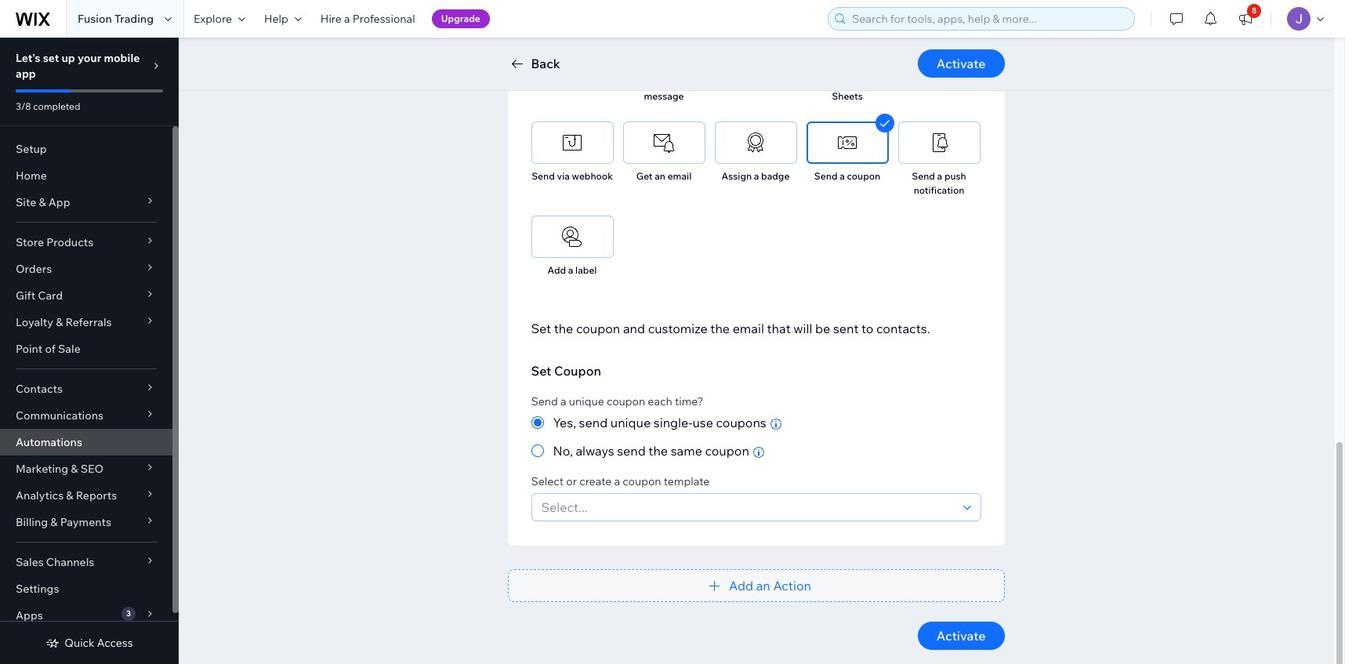 Task type: locate. For each thing, give the bounding box(es) containing it.
2 vertical spatial email
[[733, 321, 765, 336]]

set up set coupon
[[531, 321, 551, 336]]

label
[[576, 264, 597, 276]]

send up the select or create a coupon template on the bottom
[[617, 443, 646, 459]]

a up message
[[663, 76, 669, 88]]

a left task
[[759, 76, 764, 88]]

send left via
[[532, 170, 555, 182]]

1 horizontal spatial an
[[655, 170, 666, 182]]

add for add a label
[[548, 264, 566, 276]]

send up message
[[638, 76, 661, 88]]

a for label
[[568, 264, 574, 276]]

2 horizontal spatial an
[[756, 578, 771, 594]]

point of sale link
[[0, 336, 173, 362]]

the up set coupon
[[554, 321, 574, 336]]

access
[[97, 636, 133, 650]]

category image
[[652, 37, 676, 60], [836, 37, 859, 60], [928, 37, 951, 60], [561, 131, 584, 154], [561, 225, 584, 249]]

0 vertical spatial add
[[548, 264, 566, 276]]

select or create a coupon template
[[531, 474, 710, 489]]

will
[[794, 321, 813, 336]]

Search for tools, apps, help & more... field
[[848, 8, 1130, 30]]

category image up chat
[[652, 37, 676, 60]]

to left zapier
[[940, 76, 949, 88]]

a up notification
[[938, 170, 943, 182]]

chat
[[671, 76, 690, 88]]

update google sheets
[[814, 76, 882, 102]]

add left action
[[729, 578, 754, 594]]

up
[[62, 51, 75, 65]]

a inside the send a push notification
[[938, 170, 943, 182]]

coupon left each
[[607, 394, 646, 409]]

email
[[580, 76, 604, 88], [668, 170, 692, 182], [733, 321, 765, 336]]

site & app
[[16, 195, 70, 209]]

0 vertical spatial activate button
[[918, 49, 1005, 78]]

to right sent
[[862, 321, 874, 336]]

& for marketing
[[71, 462, 78, 476]]

coupon left the send a push notification
[[847, 170, 881, 182]]

1 vertical spatial to
[[862, 321, 874, 336]]

send up notification
[[912, 170, 935, 182]]

settings link
[[0, 576, 173, 602]]

email left send a chat message
[[580, 76, 604, 88]]

send up yes,
[[531, 394, 558, 409]]

1 activate button from the top
[[918, 49, 1005, 78]]

unique
[[569, 394, 604, 409], [611, 415, 651, 431]]

a right hire
[[344, 12, 350, 26]]

0 horizontal spatial unique
[[569, 394, 604, 409]]

1 set from the top
[[531, 321, 551, 336]]

home link
[[0, 162, 173, 189]]

& inside popup button
[[50, 515, 58, 529]]

marketing & seo
[[16, 462, 104, 476]]

no, always send the same coupon
[[553, 443, 750, 459]]

category image
[[561, 37, 584, 60], [744, 37, 768, 60], [652, 131, 676, 154], [744, 131, 768, 154], [836, 131, 859, 154], [928, 131, 951, 154]]

analytics & reports
[[16, 489, 117, 503]]

send right badge on the top of page
[[815, 170, 838, 182]]

a right create at bottom left
[[614, 474, 620, 489]]

orders button
[[0, 256, 173, 282]]

coupon down no, always send the same coupon
[[623, 474, 662, 489]]

automations
[[16, 435, 82, 449]]

email right get
[[668, 170, 692, 182]]

assign
[[722, 170, 752, 182]]

communications button
[[0, 402, 173, 429]]

activate
[[937, 56, 986, 71], [937, 628, 986, 644]]

1 horizontal spatial send
[[617, 443, 646, 459]]

& left reports
[[66, 489, 73, 503]]

& right billing
[[50, 515, 58, 529]]

category image up send via webhook
[[561, 131, 584, 154]]

gift card
[[16, 289, 63, 303]]

create a task
[[727, 76, 785, 88]]

send inside the send a push notification
[[912, 170, 935, 182]]

send a push notification
[[912, 170, 967, 196]]

send up always
[[579, 415, 608, 431]]

category image up update
[[836, 37, 859, 60]]

sale
[[58, 342, 81, 356]]

a inside send a chat message
[[663, 76, 669, 88]]

0 vertical spatial email
[[580, 76, 604, 88]]

add an action
[[729, 578, 812, 594]]

0 horizontal spatial to
[[862, 321, 874, 336]]

0 vertical spatial unique
[[569, 394, 604, 409]]

0 horizontal spatial an
[[567, 76, 577, 88]]

1 horizontal spatial add
[[729, 578, 754, 594]]

send inside send a chat message
[[638, 76, 661, 88]]

1 vertical spatial set
[[531, 363, 552, 379]]

send
[[579, 415, 608, 431], [617, 443, 646, 459]]

the inside option group
[[649, 443, 668, 459]]

0 horizontal spatial send
[[579, 415, 608, 431]]

0 vertical spatial an
[[567, 76, 577, 88]]

contacts
[[16, 382, 63, 396]]

1 vertical spatial activate
[[937, 628, 986, 644]]

orders
[[16, 262, 52, 276]]

send down back
[[541, 76, 565, 88]]

set left coupon
[[531, 363, 552, 379]]

add left label
[[548, 264, 566, 276]]

email left that
[[733, 321, 765, 336]]

an inside button
[[756, 578, 771, 594]]

1 horizontal spatial to
[[940, 76, 949, 88]]

1 activate from the top
[[937, 56, 986, 71]]

1 vertical spatial unique
[[611, 415, 651, 431]]

& right site on the top of page
[[39, 195, 46, 209]]

each
[[648, 394, 673, 409]]

& for analytics
[[66, 489, 73, 503]]

2 horizontal spatial the
[[711, 321, 730, 336]]

0 vertical spatial to
[[940, 76, 949, 88]]

gift card button
[[0, 282, 173, 309]]

point of sale
[[16, 342, 81, 356]]

activate button
[[918, 49, 1005, 78], [918, 622, 1005, 650]]

category image up the "connect to zapier"
[[928, 37, 951, 60]]

unique down send a unique coupon each time?
[[611, 415, 651, 431]]

sales channels
[[16, 555, 94, 569]]

3
[[126, 609, 131, 619]]

yes,
[[553, 415, 576, 431]]

category image up add a label
[[561, 225, 584, 249]]

1 horizontal spatial unique
[[611, 415, 651, 431]]

unique up yes,
[[569, 394, 604, 409]]

mobile
[[104, 51, 140, 65]]

set the coupon and customize the email that will be sent to contacts.
[[531, 321, 930, 336]]

referrals
[[65, 315, 112, 329]]

a up yes,
[[561, 394, 567, 409]]

hire a professional link
[[311, 0, 425, 38]]

0 vertical spatial activate
[[937, 56, 986, 71]]

coupon
[[847, 170, 881, 182], [576, 321, 621, 336], [607, 394, 646, 409], [705, 443, 750, 459], [623, 474, 662, 489]]

set
[[531, 321, 551, 336], [531, 363, 552, 379]]

assign a badge
[[722, 170, 790, 182]]

setup
[[16, 142, 47, 156]]

a
[[344, 12, 350, 26], [663, 76, 669, 88], [759, 76, 764, 88], [754, 170, 759, 182], [840, 170, 845, 182], [938, 170, 943, 182], [568, 264, 574, 276], [561, 394, 567, 409], [614, 474, 620, 489]]

communications
[[16, 409, 104, 423]]

2 set from the top
[[531, 363, 552, 379]]

0 vertical spatial set
[[531, 321, 551, 336]]

a for badge
[[754, 170, 759, 182]]

category image for to
[[928, 37, 951, 60]]

point
[[16, 342, 43, 356]]

billing & payments button
[[0, 509, 173, 536]]

analytics & reports button
[[0, 482, 173, 509]]

0 horizontal spatial email
[[580, 76, 604, 88]]

send for send a push notification
[[912, 170, 935, 182]]

& inside popup button
[[71, 462, 78, 476]]

add inside button
[[729, 578, 754, 594]]

1 vertical spatial send
[[617, 443, 646, 459]]

the down yes, send unique single-use coupons in the bottom of the page
[[649, 443, 668, 459]]

unique for coupon
[[569, 394, 604, 409]]

billing & payments
[[16, 515, 111, 529]]

1 vertical spatial email
[[668, 170, 692, 182]]

fusion
[[78, 12, 112, 26]]

connect
[[900, 76, 937, 88]]

a for push
[[938, 170, 943, 182]]

1 horizontal spatial email
[[668, 170, 692, 182]]

1 vertical spatial activate button
[[918, 622, 1005, 650]]

1 vertical spatial an
[[655, 170, 666, 182]]

sales channels button
[[0, 549, 173, 576]]

2 activate from the top
[[937, 628, 986, 644]]

1 horizontal spatial the
[[649, 443, 668, 459]]

0 vertical spatial send
[[579, 415, 608, 431]]

unique inside option group
[[611, 415, 651, 431]]

category image for a
[[652, 37, 676, 60]]

& right loyalty
[[56, 315, 63, 329]]

coupon left and
[[576, 321, 621, 336]]

a right badge on the top of page
[[840, 170, 845, 182]]

the right customize
[[711, 321, 730, 336]]

send a unique coupon each time?
[[531, 394, 704, 409]]

marketing
[[16, 462, 68, 476]]

sheets
[[832, 90, 863, 102]]

gift
[[16, 289, 35, 303]]

upgrade
[[441, 13, 481, 24]]

set for set the coupon and customize the email that will be sent to contacts.
[[531, 321, 551, 336]]

a left label
[[568, 264, 574, 276]]

to
[[940, 76, 949, 88], [862, 321, 874, 336]]

an for send
[[567, 76, 577, 88]]

& left seo
[[71, 462, 78, 476]]

2 vertical spatial an
[[756, 578, 771, 594]]

coupon
[[554, 363, 601, 379]]

0 horizontal spatial add
[[548, 264, 566, 276]]

a for task
[[759, 76, 764, 88]]

help button
[[255, 0, 311, 38]]

Select... field
[[537, 494, 959, 521]]

a for coupon
[[840, 170, 845, 182]]

contacts.
[[877, 321, 930, 336]]

get an email
[[637, 170, 692, 182]]

1 vertical spatial add
[[729, 578, 754, 594]]

no,
[[553, 443, 573, 459]]

category image up send a coupon
[[836, 131, 859, 154]]

sidebar element
[[0, 38, 179, 664]]

a left badge on the top of page
[[754, 170, 759, 182]]

let's set up your mobile app
[[16, 51, 140, 81]]

option group
[[531, 413, 981, 460]]

add
[[548, 264, 566, 276], [729, 578, 754, 594]]

always
[[576, 443, 614, 459]]

set for set coupon
[[531, 363, 552, 379]]



Task type: describe. For each thing, give the bounding box(es) containing it.
action
[[773, 578, 812, 594]]

badge
[[762, 170, 790, 182]]

store products
[[16, 235, 93, 249]]

same
[[671, 443, 703, 459]]

category image up create a task
[[744, 37, 768, 60]]

settings
[[16, 582, 59, 596]]

upgrade button
[[432, 9, 490, 28]]

payments
[[60, 515, 111, 529]]

coupon down the coupons
[[705, 443, 750, 459]]

store
[[16, 235, 44, 249]]

2 horizontal spatial email
[[733, 321, 765, 336]]

store products button
[[0, 229, 173, 256]]

professional
[[353, 12, 415, 26]]

& for site
[[39, 195, 46, 209]]

add for add an action
[[729, 578, 754, 594]]

contacts button
[[0, 376, 173, 402]]

hire
[[321, 12, 342, 26]]

send for send a unique coupon each time?
[[531, 394, 558, 409]]

& for billing
[[50, 515, 58, 529]]

loyalty & referrals button
[[0, 309, 173, 336]]

create
[[580, 474, 612, 489]]

get
[[637, 170, 653, 182]]

quick access button
[[46, 636, 133, 650]]

coupons
[[716, 415, 767, 431]]

add a label
[[548, 264, 597, 276]]

task
[[766, 76, 785, 88]]

send for send a coupon
[[815, 170, 838, 182]]

site
[[16, 195, 36, 209]]

send via webhook
[[532, 170, 613, 182]]

analytics
[[16, 489, 64, 503]]

back button
[[508, 54, 561, 73]]

category image up push
[[928, 131, 951, 154]]

a for chat
[[663, 76, 669, 88]]

a for unique
[[561, 394, 567, 409]]

explore
[[194, 12, 232, 26]]

3/8 completed
[[16, 100, 80, 112]]

select
[[531, 474, 564, 489]]

activate for first activate button from the top
[[937, 56, 986, 71]]

google
[[849, 76, 882, 88]]

send a coupon
[[815, 170, 881, 182]]

send for send via webhook
[[532, 170, 555, 182]]

3/8
[[16, 100, 31, 112]]

push
[[945, 170, 967, 182]]

sent
[[834, 321, 859, 336]]

category image up 'get an email'
[[652, 131, 676, 154]]

email for get an email
[[668, 170, 692, 182]]

sales
[[16, 555, 44, 569]]

send an email
[[541, 76, 604, 88]]

activate for second activate button from the top of the page
[[937, 628, 986, 644]]

quick
[[65, 636, 95, 650]]

card
[[38, 289, 63, 303]]

category image right back
[[561, 37, 584, 60]]

site & app button
[[0, 189, 173, 216]]

setup link
[[0, 136, 173, 162]]

option group containing yes, send unique single-use coupons
[[531, 413, 981, 460]]

help
[[264, 12, 288, 26]]

app
[[48, 195, 70, 209]]

marketing & seo button
[[0, 456, 173, 482]]

send for send a chat message
[[638, 76, 661, 88]]

add an action button
[[508, 569, 1005, 602]]

an for add
[[756, 578, 771, 594]]

loyalty & referrals
[[16, 315, 112, 329]]

let's
[[16, 51, 40, 65]]

template
[[664, 474, 710, 489]]

unique for single-
[[611, 415, 651, 431]]

create
[[727, 76, 757, 88]]

app
[[16, 67, 36, 81]]

category image for google
[[836, 37, 859, 60]]

send for send an email
[[541, 76, 565, 88]]

billing
[[16, 515, 48, 529]]

apps
[[16, 609, 43, 623]]

be
[[816, 321, 831, 336]]

that
[[767, 321, 791, 336]]

hire a professional
[[321, 12, 415, 26]]

home
[[16, 169, 47, 183]]

seo
[[81, 462, 104, 476]]

of
[[45, 342, 56, 356]]

notification
[[914, 184, 965, 196]]

reports
[[76, 489, 117, 503]]

single-
[[654, 415, 693, 431]]

8 button
[[1229, 0, 1263, 38]]

channels
[[46, 555, 94, 569]]

& for loyalty
[[56, 315, 63, 329]]

email for send an email
[[580, 76, 604, 88]]

send a chat message
[[638, 76, 690, 102]]

completed
[[33, 100, 80, 112]]

automations link
[[0, 429, 173, 456]]

0 horizontal spatial the
[[554, 321, 574, 336]]

your
[[78, 51, 101, 65]]

category image up "assign a badge"
[[744, 131, 768, 154]]

message
[[644, 90, 684, 102]]

trading
[[114, 12, 154, 26]]

customize
[[648, 321, 708, 336]]

2 activate button from the top
[[918, 622, 1005, 650]]

connect to zapier
[[900, 76, 979, 88]]

loyalty
[[16, 315, 53, 329]]

fusion trading
[[78, 12, 154, 26]]

and
[[623, 321, 645, 336]]

an for get
[[655, 170, 666, 182]]

products
[[46, 235, 93, 249]]

a for professional
[[344, 12, 350, 26]]



